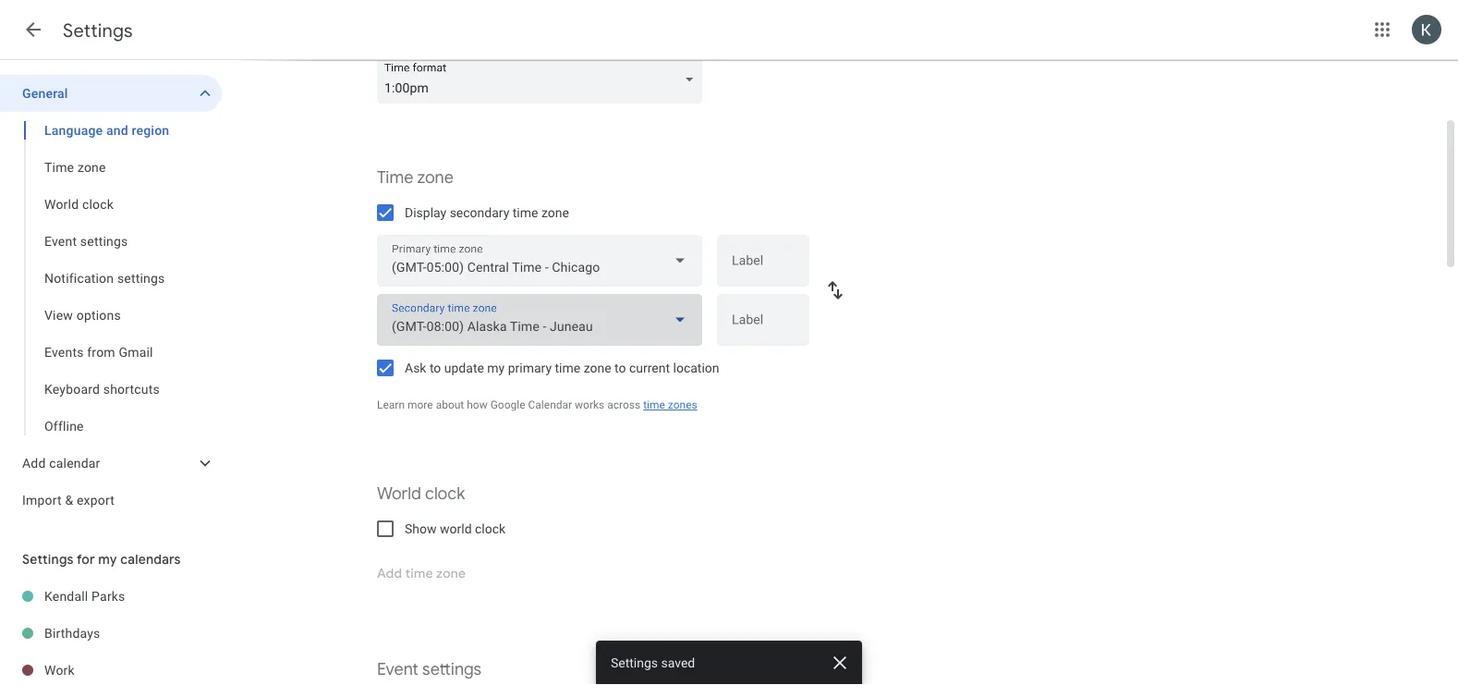 Task type: locate. For each thing, give the bounding box(es) containing it.
2 to from the left
[[615, 360, 626, 375]]

learn more about how google calendar works across time zones
[[377, 398, 698, 411]]

0 horizontal spatial time
[[44, 159, 74, 175]]

0 horizontal spatial event settings
[[44, 233, 128, 249]]

keyboard shortcuts
[[44, 381, 160, 397]]

settings left for
[[22, 551, 74, 567]]

0 vertical spatial world clock
[[44, 196, 114, 212]]

1 vertical spatial clock
[[425, 483, 465, 504]]

settings left saved
[[611, 655, 658, 670]]

time left zones
[[644, 398, 666, 411]]

2 horizontal spatial time
[[644, 398, 666, 411]]

kendall parks tree item
[[0, 578, 222, 615]]

time right primary
[[555, 360, 581, 375]]

time inside group
[[44, 159, 74, 175]]

1 vertical spatial settings
[[117, 270, 165, 286]]

tree
[[0, 75, 222, 519]]

settings
[[63, 19, 133, 42], [22, 551, 74, 567], [611, 655, 658, 670]]

group
[[0, 112, 222, 445]]

world clock
[[44, 196, 114, 212], [377, 483, 465, 504]]

clock up notification settings
[[82, 196, 114, 212]]

1 horizontal spatial to
[[615, 360, 626, 375]]

secondary
[[450, 205, 510, 220]]

time
[[513, 205, 539, 220], [555, 360, 581, 375], [644, 398, 666, 411]]

0 horizontal spatial time
[[513, 205, 539, 220]]

ask to update my primary time zone to current location
[[405, 360, 720, 375]]

2 vertical spatial settings
[[611, 655, 658, 670]]

0 vertical spatial settings
[[80, 233, 128, 249]]

0 horizontal spatial time zone
[[44, 159, 106, 175]]

to left current
[[615, 360, 626, 375]]

import
[[22, 492, 62, 508]]

time zone down language
[[44, 159, 106, 175]]

options
[[76, 307, 121, 323]]

to
[[430, 360, 441, 375], [615, 360, 626, 375]]

2 horizontal spatial clock
[[475, 521, 506, 536]]

0 vertical spatial world
[[44, 196, 79, 212]]

zone
[[78, 159, 106, 175], [417, 167, 454, 188], [542, 205, 569, 220], [584, 360, 612, 375]]

settings for settings for my calendars
[[22, 551, 74, 567]]

parks
[[92, 588, 125, 604]]

my right for
[[98, 551, 117, 567]]

location
[[674, 360, 720, 375]]

zone right secondary
[[542, 205, 569, 220]]

event settings
[[44, 233, 128, 249], [377, 659, 482, 680]]

tree containing general
[[0, 75, 222, 519]]

0 vertical spatial my
[[488, 360, 505, 375]]

zone up display at the top left of the page
[[417, 167, 454, 188]]

to right "ask"
[[430, 360, 441, 375]]

2 vertical spatial settings
[[423, 659, 482, 680]]

saved
[[662, 655, 696, 670]]

add calendar
[[22, 455, 100, 471]]

google
[[491, 398, 526, 411]]

works
[[575, 398, 605, 411]]

calendar
[[49, 455, 100, 471]]

notification settings
[[44, 270, 165, 286]]

language
[[44, 123, 103, 138]]

1 vertical spatial settings
[[22, 551, 74, 567]]

0 horizontal spatial to
[[430, 360, 441, 375]]

my
[[488, 360, 505, 375], [98, 551, 117, 567]]

calendars
[[120, 551, 181, 567]]

settings
[[80, 233, 128, 249], [117, 270, 165, 286], [423, 659, 482, 680]]

2 vertical spatial clock
[[475, 521, 506, 536]]

1 horizontal spatial event
[[377, 659, 419, 680]]

None field
[[377, 55, 710, 104], [377, 235, 703, 287], [377, 294, 703, 346], [377, 55, 710, 104], [377, 235, 703, 287], [377, 294, 703, 346]]

add
[[22, 455, 46, 471]]

export
[[77, 492, 115, 508]]

world
[[44, 196, 79, 212], [377, 483, 422, 504]]

clock up show world clock
[[425, 483, 465, 504]]

across
[[608, 398, 641, 411]]

settings up general tree item
[[63, 19, 133, 42]]

world clock up notification
[[44, 196, 114, 212]]

clock
[[82, 196, 114, 212], [425, 483, 465, 504], [475, 521, 506, 536]]

0 vertical spatial settings
[[63, 19, 133, 42]]

0 horizontal spatial world clock
[[44, 196, 114, 212]]

zone down language and region
[[78, 159, 106, 175]]

keyboard
[[44, 381, 100, 397]]

0 horizontal spatial world
[[44, 196, 79, 212]]

language and region
[[44, 123, 169, 138]]

time down language
[[44, 159, 74, 175]]

1 horizontal spatial event settings
[[377, 659, 482, 680]]

birthdays link
[[44, 615, 222, 652]]

primary
[[508, 360, 552, 375]]

my right 'update'
[[488, 360, 505, 375]]

world clock up show at the bottom left of the page
[[377, 483, 465, 504]]

world up show at the bottom left of the page
[[377, 483, 422, 504]]

event
[[44, 233, 77, 249], [377, 659, 419, 680]]

time zones link
[[644, 398, 698, 411]]

time up display at the top left of the page
[[377, 167, 414, 188]]

ask
[[405, 360, 427, 375]]

0 horizontal spatial clock
[[82, 196, 114, 212]]

current
[[630, 360, 670, 375]]

time right secondary
[[513, 205, 539, 220]]

calendar
[[528, 398, 572, 411]]

settings for settings
[[63, 19, 133, 42]]

1 horizontal spatial clock
[[425, 483, 465, 504]]

0 vertical spatial event
[[44, 233, 77, 249]]

clock right world
[[475, 521, 506, 536]]

learn
[[377, 398, 405, 411]]

1 vertical spatial my
[[98, 551, 117, 567]]

zone up works
[[584, 360, 612, 375]]

time zone up display at the top left of the page
[[377, 167, 454, 188]]

world down language
[[44, 196, 79, 212]]

1 horizontal spatial world clock
[[377, 483, 465, 504]]

zones
[[668, 398, 698, 411]]

time
[[44, 159, 74, 175], [377, 167, 414, 188]]

events from gmail
[[44, 344, 153, 360]]

0 horizontal spatial event
[[44, 233, 77, 249]]

general tree item
[[0, 75, 222, 112]]

time zone
[[44, 159, 106, 175], [377, 167, 454, 188]]

birthdays tree item
[[0, 615, 222, 652]]

work link
[[44, 652, 222, 685]]

1 vertical spatial time
[[555, 360, 581, 375]]

1 horizontal spatial world
[[377, 483, 422, 504]]

settings heading
[[63, 19, 133, 42]]

&
[[65, 492, 73, 508]]



Task type: vqa. For each thing, say whether or not it's contained in the screenshot.
of
no



Task type: describe. For each thing, give the bounding box(es) containing it.
Label for secondary time zone. text field
[[732, 314, 795, 340]]

Label for primary time zone. text field
[[732, 254, 795, 280]]

kendall
[[44, 588, 88, 604]]

2 vertical spatial time
[[644, 398, 666, 411]]

birthdays
[[44, 625, 100, 641]]

about
[[436, 398, 464, 411]]

work tree item
[[0, 652, 222, 685]]

zone inside group
[[78, 159, 106, 175]]

settings for settings saved
[[611, 655, 658, 670]]

update
[[445, 360, 484, 375]]

settings saved
[[611, 655, 696, 670]]

settings for my calendars tree
[[0, 578, 222, 685]]

1 horizontal spatial time
[[377, 167, 414, 188]]

show
[[405, 521, 437, 536]]

1 horizontal spatial time zone
[[377, 167, 454, 188]]

and
[[106, 123, 128, 138]]

1 vertical spatial world clock
[[377, 483, 465, 504]]

import & export
[[22, 492, 115, 508]]

1 vertical spatial event
[[377, 659, 419, 680]]

0 vertical spatial clock
[[82, 196, 114, 212]]

for
[[77, 551, 95, 567]]

0 vertical spatial time
[[513, 205, 539, 220]]

go back image
[[22, 18, 44, 41]]

from
[[87, 344, 115, 360]]

1 horizontal spatial time
[[555, 360, 581, 375]]

shortcuts
[[103, 381, 160, 397]]

gmail
[[119, 344, 153, 360]]

how
[[467, 398, 488, 411]]

swap time zones image
[[825, 279, 847, 301]]

0 vertical spatial event settings
[[44, 233, 128, 249]]

region
[[132, 123, 169, 138]]

1 to from the left
[[430, 360, 441, 375]]

display
[[405, 205, 447, 220]]

1 vertical spatial world
[[377, 483, 422, 504]]

1 horizontal spatial my
[[488, 360, 505, 375]]

0 horizontal spatial my
[[98, 551, 117, 567]]

settings for my calendars
[[22, 551, 181, 567]]

world
[[440, 521, 472, 536]]

offline
[[44, 418, 84, 434]]

1 vertical spatial event settings
[[377, 659, 482, 680]]

view options
[[44, 307, 121, 323]]

kendall parks
[[44, 588, 125, 604]]

display secondary time zone
[[405, 205, 569, 220]]

group containing language and region
[[0, 112, 222, 445]]

more
[[408, 398, 433, 411]]

show world clock
[[405, 521, 506, 536]]

general
[[22, 86, 68, 101]]

view
[[44, 307, 73, 323]]

notification
[[44, 270, 114, 286]]

work
[[44, 662, 75, 678]]

events
[[44, 344, 84, 360]]



